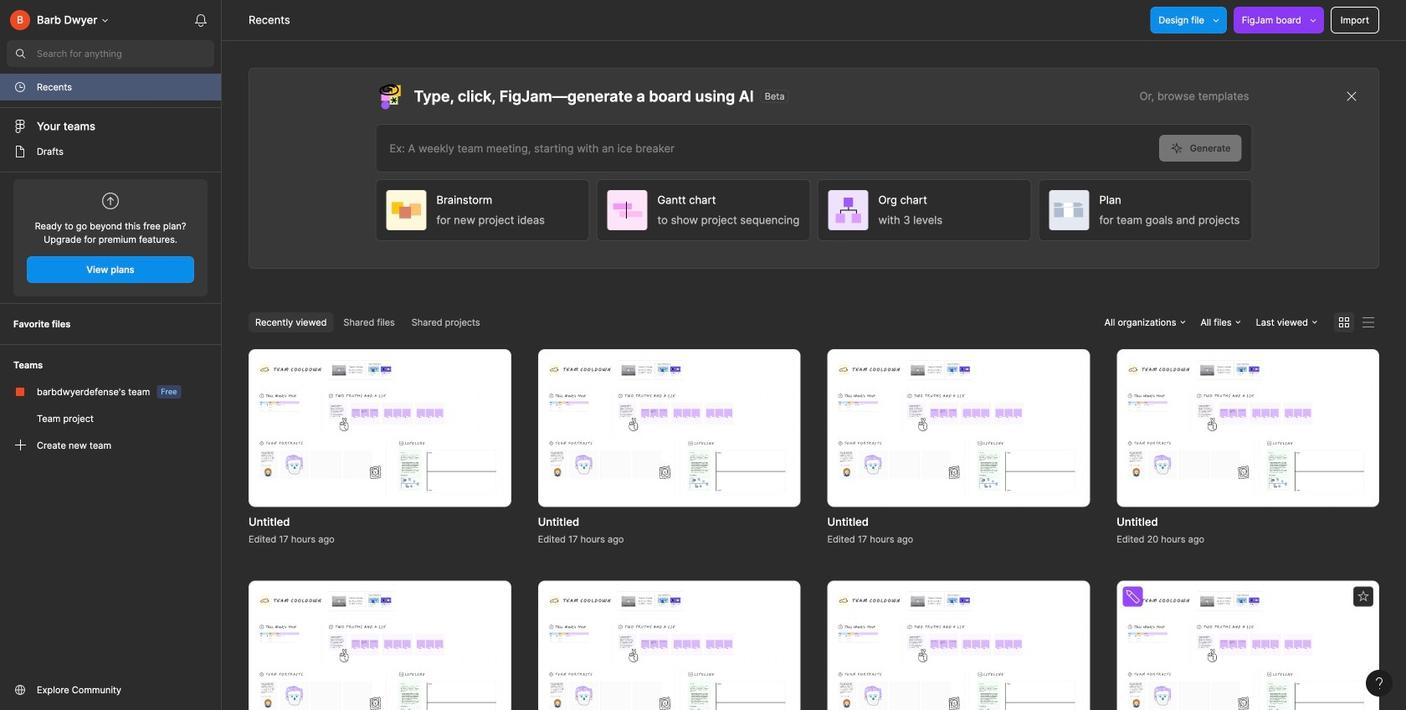 Task type: vqa. For each thing, say whether or not it's contained in the screenshot.
Creative Brief Template IMAGE
no



Task type: locate. For each thing, give the bounding box(es) containing it.
community 16 image
[[13, 683, 27, 697]]

recent 16 image
[[13, 80, 27, 94]]

page 16 image
[[13, 145, 27, 158]]

help image
[[1377, 677, 1383, 689]]

file thumbnail image
[[257, 360, 503, 496], [547, 360, 793, 496], [836, 360, 1082, 496], [1126, 360, 1372, 496], [257, 591, 503, 710], [547, 591, 793, 710], [836, 591, 1082, 710], [1126, 591, 1372, 710]]

Search for anything text field
[[37, 47, 214, 60]]



Task type: describe. For each thing, give the bounding box(es) containing it.
bell 32 image
[[188, 7, 214, 33]]

search 32 image
[[7, 40, 33, 67]]

Ex: A weekly team meeting, starting with an ice breaker field
[[376, 125, 1160, 172]]



